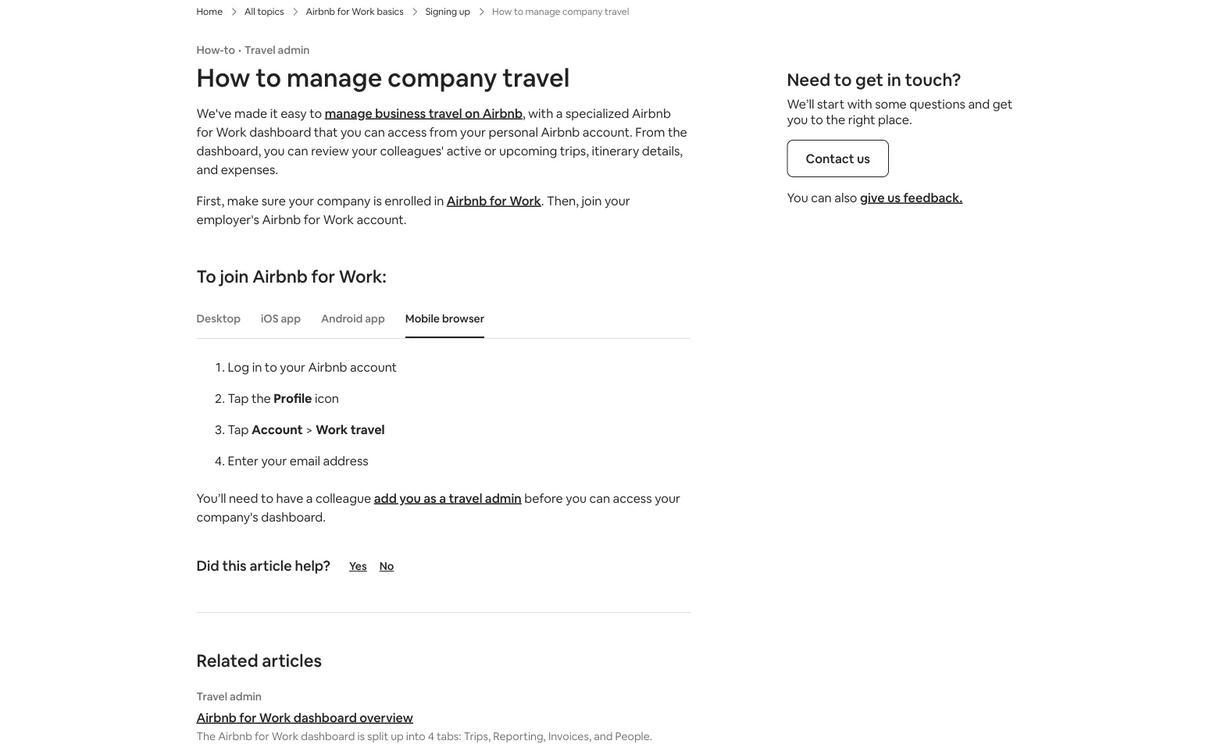 Task type: vqa. For each thing, say whether or not it's contained in the screenshot.
4th away from left
no



Task type: describe. For each thing, give the bounding box(es) containing it.
to down the how-to • travel admin at left
[[256, 61, 281, 94]]

made
[[234, 105, 267, 121]]

account
[[252, 422, 303, 438]]

related articles
[[197, 650, 322, 672]]

how-
[[197, 43, 224, 57]]

for inside , with a specialized airbnb for work dashboard that you can access from your personal airbnb account. from the dashboard, you can review your colleagues' active or upcoming trips, itinerary details, and expenses.
[[197, 124, 213, 140]]

it
[[270, 105, 278, 121]]

app for ios app
[[281, 312, 301, 326]]

work inside , with a specialized airbnb for work dashboard that you can access from your personal airbnb account. from the dashboard, you can review your colleagues' active or upcoming trips, itinerary details, and expenses.
[[216, 124, 247, 140]]

sure
[[262, 193, 286, 209]]

1 horizontal spatial a
[[439, 490, 446, 506]]

did
[[197, 557, 219, 575]]

1 vertical spatial company
[[317, 193, 371, 209]]

0 vertical spatial admin
[[278, 43, 310, 57]]

to right log
[[265, 359, 277, 375]]

.
[[541, 193, 544, 209]]

articles
[[262, 650, 322, 672]]

the
[[197, 730, 216, 744]]

add you as a travel admin link
[[374, 490, 522, 506]]

mobile browser button
[[398, 304, 492, 334]]

for inside '. then, join your employer's airbnb for work account.'
[[304, 211, 321, 227]]

travel inside travel admin airbnb for work dashboard overview the airbnb for work dashboard is split up into 4 tabs: trips, reporting, invoices, and people.
[[197, 690, 227, 704]]

can left review
[[288, 143, 308, 159]]

have
[[276, 490, 303, 506]]

airbnb for work dashboard overview link
[[197, 710, 690, 726]]

travel up address
[[351, 422, 385, 438]]

tap account > work travel
[[228, 422, 385, 438]]

questions
[[910, 96, 966, 112]]

desktop button
[[189, 304, 248, 334]]

0 vertical spatial manage
[[287, 61, 382, 94]]

and inside need to get in touch? we'll start with some questions and get you to the right place.
[[968, 96, 990, 112]]

1 horizontal spatial get
[[993, 96, 1013, 112]]

,
[[523, 105, 526, 121]]

airbnb up icon
[[308, 359, 347, 375]]

1 vertical spatial dashboard
[[294, 710, 357, 726]]

work left basics on the left top of page
[[352, 5, 375, 18]]

2 horizontal spatial admin
[[485, 490, 522, 506]]

right
[[848, 111, 875, 127]]

icon
[[315, 390, 339, 406]]

work left then,
[[510, 193, 541, 209]]

access inside , with a specialized airbnb for work dashboard that you can access from your personal airbnb account. from the dashboard, you can review your colleagues' active or upcoming trips, itinerary details, and expenses.
[[388, 124, 427, 140]]

for inside airbnb for work basics link
[[337, 5, 350, 18]]

android
[[321, 312, 363, 326]]

start
[[817, 96, 845, 112]]

tap the profile icon
[[228, 390, 339, 406]]

all topics
[[245, 5, 284, 18]]

colleague
[[316, 490, 371, 506]]

0 vertical spatial is
[[373, 193, 382, 209]]

the inside , with a specialized airbnb for work dashboard that you can access from your personal airbnb account. from the dashboard, you can review your colleagues' active or upcoming trips, itinerary details, and expenses.
[[668, 124, 687, 140]]

mobile
[[405, 312, 440, 326]]

review
[[311, 143, 349, 159]]

work down articles
[[272, 730, 299, 744]]

for down related articles
[[239, 710, 257, 726]]

give
[[860, 189, 885, 205]]

tap for tap account > work travel
[[228, 422, 249, 438]]

into
[[406, 730, 426, 744]]

work inside '. then, join your employer's airbnb for work account.'
[[323, 211, 354, 227]]

touch?
[[905, 68, 961, 91]]

contact us
[[806, 150, 870, 166]]

0 vertical spatial travel
[[245, 43, 276, 57]]

we'll
[[787, 96, 815, 112]]

0 horizontal spatial us
[[857, 150, 870, 166]]

you can also give us feedback.
[[787, 189, 963, 205]]

for left 'work:'
[[311, 265, 335, 288]]

log
[[228, 359, 249, 375]]

split
[[367, 730, 388, 744]]

address
[[323, 453, 369, 469]]

to left have
[[261, 490, 273, 506]]

airbnb up ios app
[[252, 265, 308, 288]]

colleagues'
[[380, 143, 444, 159]]

account
[[350, 359, 397, 375]]

add
[[374, 490, 397, 506]]

itinerary
[[592, 143, 639, 159]]

you'll need to have a colleague add you as a travel admin
[[197, 490, 522, 506]]

or
[[484, 143, 497, 159]]

with inside , with a specialized airbnb for work dashboard that you can access from your personal airbnb account. from the dashboard, you can review your colleagues' active or upcoming trips, itinerary details, and expenses.
[[528, 105, 553, 121]]

account. inside , with a specialized airbnb for work dashboard that you can access from your personal airbnb account. from the dashboard, you can review your colleagues' active or upcoming trips, itinerary details, and expenses.
[[583, 124, 633, 140]]

can down we've made it easy to manage business travel on airbnb
[[364, 124, 385, 140]]

all
[[245, 5, 255, 18]]

topics
[[257, 5, 284, 18]]

airbnb up from
[[632, 105, 671, 121]]

personal
[[489, 124, 538, 140]]

airbnb for work basics
[[306, 5, 404, 18]]

upcoming
[[499, 143, 557, 159]]

browser
[[442, 312, 485, 326]]

ios app
[[261, 312, 301, 326]]

your inside before you can access your company's dashboard.
[[655, 490, 681, 506]]

2 vertical spatial dashboard
[[301, 730, 355, 744]]

>
[[305, 422, 313, 438]]

on
[[465, 105, 480, 121]]

4
[[428, 730, 434, 744]]

android app
[[321, 312, 385, 326]]

home link
[[197, 5, 223, 18]]

android app button
[[313, 304, 393, 334]]

this
[[222, 557, 247, 575]]

signing up link
[[426, 5, 470, 18]]

need
[[229, 490, 258, 506]]

enter your email address
[[228, 453, 369, 469]]

related
[[197, 650, 258, 672]]

active
[[447, 143, 482, 159]]



Task type: locate. For each thing, give the bounding box(es) containing it.
1 horizontal spatial travel
[[245, 43, 276, 57]]

give us feedback. link
[[860, 189, 963, 205]]

before
[[524, 490, 563, 506]]

airbnb down active
[[447, 193, 487, 209]]

company's
[[197, 509, 258, 525]]

profile
[[274, 390, 312, 406]]

0 horizontal spatial and
[[197, 161, 218, 177]]

0 horizontal spatial get
[[856, 68, 884, 91]]

yes button
[[349, 559, 367, 574]]

the left right
[[826, 111, 846, 127]]

you'll
[[197, 490, 226, 506]]

work down related articles
[[259, 710, 291, 726]]

manage
[[287, 61, 382, 94], [325, 105, 373, 121]]

1 vertical spatial and
[[197, 161, 218, 177]]

1 vertical spatial is
[[357, 730, 365, 744]]

trips,
[[464, 730, 491, 744]]

place.
[[878, 111, 912, 127]]

in inside need to get in touch? we'll start with some questions and get you to the right place.
[[887, 68, 902, 91]]

airbnb up personal
[[483, 105, 523, 121]]

employer's
[[197, 211, 259, 227]]

a right the ,
[[556, 105, 563, 121]]

ios
[[261, 312, 279, 326]]

up left into
[[391, 730, 404, 744]]

dashboard left overview
[[294, 710, 357, 726]]

travel
[[503, 61, 570, 94], [429, 105, 462, 121], [351, 422, 385, 438], [449, 490, 482, 506]]

you down we've made it easy to manage business travel on airbnb
[[341, 124, 362, 140]]

0 vertical spatial access
[[388, 124, 427, 140]]

email
[[290, 453, 320, 469]]

with
[[848, 96, 873, 112], [528, 105, 553, 121]]

0 horizontal spatial join
[[220, 265, 249, 288]]

basics
[[377, 5, 404, 18]]

work up dashboard,
[[216, 124, 247, 140]]

1 horizontal spatial us
[[888, 189, 901, 205]]

admin
[[278, 43, 310, 57], [485, 490, 522, 506], [230, 690, 262, 704]]

contact us link
[[787, 140, 889, 177]]

from
[[430, 124, 458, 140]]

•
[[238, 43, 241, 57]]

0 horizontal spatial admin
[[230, 690, 262, 704]]

in up some
[[887, 68, 902, 91]]

account. down first, make sure your company is enrolled in airbnb for work at the left top of page
[[357, 211, 407, 227]]

join inside '. then, join your employer's airbnb for work account.'
[[582, 193, 602, 209]]

feedback.
[[904, 189, 963, 205]]

to down need
[[811, 111, 823, 127]]

dashboard inside , with a specialized airbnb for work dashboard that you can access from your personal airbnb account. from the dashboard, you can review your colleagues' active or upcoming trips, itinerary details, and expenses.
[[249, 124, 311, 140]]

1 vertical spatial tap
[[228, 422, 249, 438]]

and inside , with a specialized airbnb for work dashboard that you can access from your personal airbnb account. from the dashboard, you can review your colleagues' active or upcoming trips, itinerary details, and expenses.
[[197, 161, 218, 177]]

travel admin airbnb for work dashboard overview the airbnb for work dashboard is split up into 4 tabs: trips, reporting, invoices, and people.
[[197, 690, 652, 744]]

dashboard down it
[[249, 124, 311, 140]]

can inside before you can access your company's dashboard.
[[590, 490, 610, 506]]

for down first, make sure your company is enrolled in airbnb for work at the left top of page
[[304, 211, 321, 227]]

1 horizontal spatial access
[[613, 490, 652, 506]]

2 vertical spatial admin
[[230, 690, 262, 704]]

1 vertical spatial up
[[391, 730, 404, 744]]

yes
[[349, 559, 367, 574]]

us
[[857, 150, 870, 166], [888, 189, 901, 205]]

1 tap from the top
[[228, 390, 249, 406]]

1 vertical spatial account.
[[357, 211, 407, 227]]

you up expenses.
[[264, 143, 285, 159]]

to
[[224, 43, 235, 57], [256, 61, 281, 94], [834, 68, 852, 91], [310, 105, 322, 121], [811, 111, 823, 127], [265, 359, 277, 375], [261, 490, 273, 506]]

invoices,
[[548, 730, 592, 744]]

join right then,
[[582, 193, 602, 209]]

how
[[197, 61, 250, 94]]

0 horizontal spatial travel
[[197, 690, 227, 704]]

work right >
[[316, 422, 348, 438]]

then,
[[547, 193, 579, 209]]

the up details,
[[668, 124, 687, 140]]

admin inside travel admin airbnb for work dashboard overview the airbnb for work dashboard is split up into 4 tabs: trips, reporting, invoices, and people.
[[230, 690, 262, 704]]

1 horizontal spatial in
[[434, 193, 444, 209]]

to join airbnb for work:
[[197, 265, 387, 288]]

we've made it easy to manage business travel on airbnb
[[197, 105, 523, 121]]

0 vertical spatial dashboard
[[249, 124, 311, 140]]

how-to • travel admin
[[197, 43, 310, 57]]

0 vertical spatial get
[[856, 68, 884, 91]]

for right the
[[255, 730, 269, 744]]

some
[[875, 96, 907, 112]]

travel up from
[[429, 105, 462, 121]]

can right you
[[811, 189, 832, 205]]

to up that
[[310, 105, 322, 121]]

work
[[352, 5, 375, 18], [216, 124, 247, 140], [510, 193, 541, 209], [323, 211, 354, 227], [316, 422, 348, 438], [259, 710, 291, 726], [272, 730, 299, 744]]

that
[[314, 124, 338, 140]]

app for android app
[[365, 312, 385, 326]]

before you can access your company's dashboard.
[[197, 490, 681, 525]]

0 horizontal spatial access
[[388, 124, 427, 140]]

0 vertical spatial and
[[968, 96, 990, 112]]

the left profile
[[252, 390, 271, 406]]

you inside need to get in touch? we'll start with some questions and get you to the right place.
[[787, 111, 808, 127]]

0 horizontal spatial a
[[306, 490, 313, 506]]

work:
[[339, 265, 387, 288]]

airbnb right topics
[[306, 5, 335, 18]]

account.
[[583, 124, 633, 140], [357, 211, 407, 227]]

tab list
[[189, 299, 690, 338]]

a right have
[[306, 490, 313, 506]]

us right give
[[888, 189, 901, 205]]

for left .
[[490, 193, 507, 209]]

need
[[787, 68, 831, 91]]

access
[[388, 124, 427, 140], [613, 490, 652, 506]]

and inside travel admin airbnb for work dashboard overview the airbnb for work dashboard is split up into 4 tabs: trips, reporting, invoices, and people.
[[594, 730, 613, 744]]

you right before
[[566, 490, 587, 506]]

account. inside '. then, join your employer's airbnb for work account.'
[[357, 211, 407, 227]]

1 vertical spatial manage
[[325, 105, 373, 121]]

2 horizontal spatial and
[[968, 96, 990, 112]]

to left •
[[224, 43, 235, 57]]

us right contact
[[857, 150, 870, 166]]

also
[[835, 189, 857, 205]]

company up manage business travel on airbnb link
[[388, 61, 497, 94]]

easy
[[281, 105, 307, 121]]

2 horizontal spatial in
[[887, 68, 902, 91]]

from
[[636, 124, 665, 140]]

with inside need to get in touch? we'll start with some questions and get you to the right place.
[[848, 96, 873, 112]]

dashboard,
[[197, 143, 261, 159]]

0 horizontal spatial up
[[391, 730, 404, 744]]

a inside , with a specialized airbnb for work dashboard that you can access from your personal airbnb account. from the dashboard, you can review your colleagues' active or upcoming trips, itinerary details, and expenses.
[[556, 105, 563, 121]]

ios app button
[[253, 304, 309, 334]]

you
[[787, 189, 808, 205]]

the inside need to get in touch? we'll start with some questions and get you to the right place.
[[826, 111, 846, 127]]

1 horizontal spatial admin
[[278, 43, 310, 57]]

with right the ,
[[528, 105, 553, 121]]

overview
[[360, 710, 413, 726]]

you left as
[[399, 490, 421, 506]]

1 horizontal spatial up
[[459, 5, 470, 18]]

expenses.
[[221, 161, 278, 177]]

account. up the itinerary
[[583, 124, 633, 140]]

1 vertical spatial us
[[888, 189, 901, 205]]

is inside travel admin airbnb for work dashboard overview the airbnb for work dashboard is split up into 4 tabs: trips, reporting, invoices, and people.
[[357, 730, 365, 744]]

and left the 'people.'
[[594, 730, 613, 744]]

dashboard
[[249, 124, 311, 140], [294, 710, 357, 726], [301, 730, 355, 744]]

you inside before you can access your company's dashboard.
[[566, 490, 587, 506]]

1 horizontal spatial join
[[582, 193, 602, 209]]

in right enrolled
[[434, 193, 444, 209]]

manage business travel on airbnb link
[[325, 105, 523, 121]]

2 tap from the top
[[228, 422, 249, 438]]

trips,
[[560, 143, 589, 159]]

travel right as
[[449, 490, 482, 506]]

signing
[[426, 5, 457, 18]]

airbnb
[[306, 5, 335, 18], [483, 105, 523, 121], [632, 105, 671, 121], [541, 124, 580, 140], [447, 193, 487, 209], [262, 211, 301, 227], [252, 265, 308, 288], [308, 359, 347, 375], [197, 710, 237, 726], [218, 730, 252, 744]]

company
[[388, 61, 497, 94], [317, 193, 371, 209]]

is left split in the bottom left of the page
[[357, 730, 365, 744]]

0 horizontal spatial with
[[528, 105, 553, 121]]

app right ios
[[281, 312, 301, 326]]

tap for tap the profile icon
[[228, 390, 249, 406]]

airbnb up trips,
[[541, 124, 580, 140]]

app right android
[[365, 312, 385, 326]]

tap down log
[[228, 390, 249, 406]]

admin left before
[[485, 490, 522, 506]]

1 vertical spatial get
[[993, 96, 1013, 112]]

is
[[373, 193, 382, 209], [357, 730, 365, 744]]

airbnb up the
[[197, 710, 237, 726]]

work down first, make sure your company is enrolled in airbnb for work at the left top of page
[[323, 211, 354, 227]]

is left enrolled
[[373, 193, 382, 209]]

1 vertical spatial in
[[434, 193, 444, 209]]

desktop
[[197, 312, 241, 326]]

tap up enter
[[228, 422, 249, 438]]

travel down related
[[197, 690, 227, 704]]

0 horizontal spatial in
[[252, 359, 262, 375]]

no button
[[380, 559, 424, 574]]

to
[[197, 265, 216, 288]]

0 vertical spatial us
[[857, 150, 870, 166]]

travel right •
[[245, 43, 276, 57]]

airbnb for work link
[[447, 193, 541, 209]]

0 horizontal spatial company
[[317, 193, 371, 209]]

first, make sure your company is enrolled in airbnb for work
[[197, 193, 541, 209]]

up right the signing
[[459, 5, 470, 18]]

home
[[197, 5, 223, 18]]

0 vertical spatial up
[[459, 5, 470, 18]]

did this article help?
[[197, 557, 330, 575]]

2 app from the left
[[365, 312, 385, 326]]

up inside travel admin airbnb for work dashboard overview the airbnb for work dashboard is split up into 4 tabs: trips, reporting, invoices, and people.
[[391, 730, 404, 744]]

admin down topics
[[278, 43, 310, 57]]

and
[[968, 96, 990, 112], [197, 161, 218, 177], [594, 730, 613, 744]]

enter
[[228, 453, 259, 469]]

airbnb for work dashboard overview element
[[197, 690, 690, 745]]

0 horizontal spatial account.
[[357, 211, 407, 227]]

0 vertical spatial account.
[[583, 124, 633, 140]]

1 vertical spatial travel
[[197, 690, 227, 704]]

0 vertical spatial in
[[887, 68, 902, 91]]

0 horizontal spatial is
[[357, 730, 365, 744]]

for left basics on the left top of page
[[337, 5, 350, 18]]

2 vertical spatial in
[[252, 359, 262, 375]]

get right the questions
[[993, 96, 1013, 112]]

2 horizontal spatial the
[[826, 111, 846, 127]]

you left start
[[787, 111, 808, 127]]

contact
[[806, 150, 854, 166]]

enrolled
[[385, 193, 431, 209]]

1 horizontal spatial company
[[388, 61, 497, 94]]

1 horizontal spatial the
[[668, 124, 687, 140]]

access inside before you can access your company's dashboard.
[[613, 490, 652, 506]]

to up start
[[834, 68, 852, 91]]

admin down related articles
[[230, 690, 262, 704]]

manage up we've made it easy to manage business travel on airbnb
[[287, 61, 382, 94]]

for
[[337, 5, 350, 18], [197, 124, 213, 140], [490, 193, 507, 209], [304, 211, 321, 227], [311, 265, 335, 288], [239, 710, 257, 726], [255, 730, 269, 744]]

article
[[250, 557, 292, 575]]

dashboard left split in the bottom left of the page
[[301, 730, 355, 744]]

travel up the ,
[[503, 61, 570, 94]]

1 horizontal spatial account.
[[583, 124, 633, 140]]

0 horizontal spatial the
[[252, 390, 271, 406]]

1 app from the left
[[281, 312, 301, 326]]

mobile browser
[[405, 312, 485, 326]]

0 horizontal spatial app
[[281, 312, 301, 326]]

1 horizontal spatial app
[[365, 312, 385, 326]]

how to manage company travel
[[197, 61, 570, 94]]

1 vertical spatial admin
[[485, 490, 522, 506]]

0 vertical spatial company
[[388, 61, 497, 94]]

company down review
[[317, 193, 371, 209]]

no
[[380, 559, 394, 574]]

and down dashboard,
[[197, 161, 218, 177]]

get up some
[[856, 68, 884, 91]]

join right to
[[220, 265, 249, 288]]

0 vertical spatial tap
[[228, 390, 249, 406]]

2 vertical spatial and
[[594, 730, 613, 744]]

all topics link
[[245, 5, 284, 18]]

1 vertical spatial access
[[613, 490, 652, 506]]

with right start
[[848, 96, 873, 112]]

airbnb down the sure
[[262, 211, 301, 227]]

1 horizontal spatial is
[[373, 193, 382, 209]]

log in to your airbnb account
[[228, 359, 397, 375]]

the
[[826, 111, 846, 127], [668, 124, 687, 140], [252, 390, 271, 406]]

manage up that
[[325, 105, 373, 121]]

and right the questions
[[968, 96, 990, 112]]

in right log
[[252, 359, 262, 375]]

up inside signing up link
[[459, 5, 470, 18]]

tabs:
[[437, 730, 461, 744]]

for down we've
[[197, 124, 213, 140]]

0 vertical spatial join
[[582, 193, 602, 209]]

2 horizontal spatial a
[[556, 105, 563, 121]]

airbnb inside '. then, join your employer's airbnb for work account.'
[[262, 211, 301, 227]]

a right as
[[439, 490, 446, 506]]

can right before
[[590, 490, 610, 506]]

your inside '. then, join your employer's airbnb for work account.'
[[605, 193, 630, 209]]

people.
[[615, 730, 652, 744]]

airbnb right the
[[218, 730, 252, 744]]

. then, join your employer's airbnb for work account.
[[197, 193, 630, 227]]

1 vertical spatial join
[[220, 265, 249, 288]]

1 horizontal spatial with
[[848, 96, 873, 112]]

1 horizontal spatial and
[[594, 730, 613, 744]]

details,
[[642, 143, 683, 159]]

tab list containing desktop
[[189, 299, 690, 338]]

as
[[424, 490, 437, 506]]



